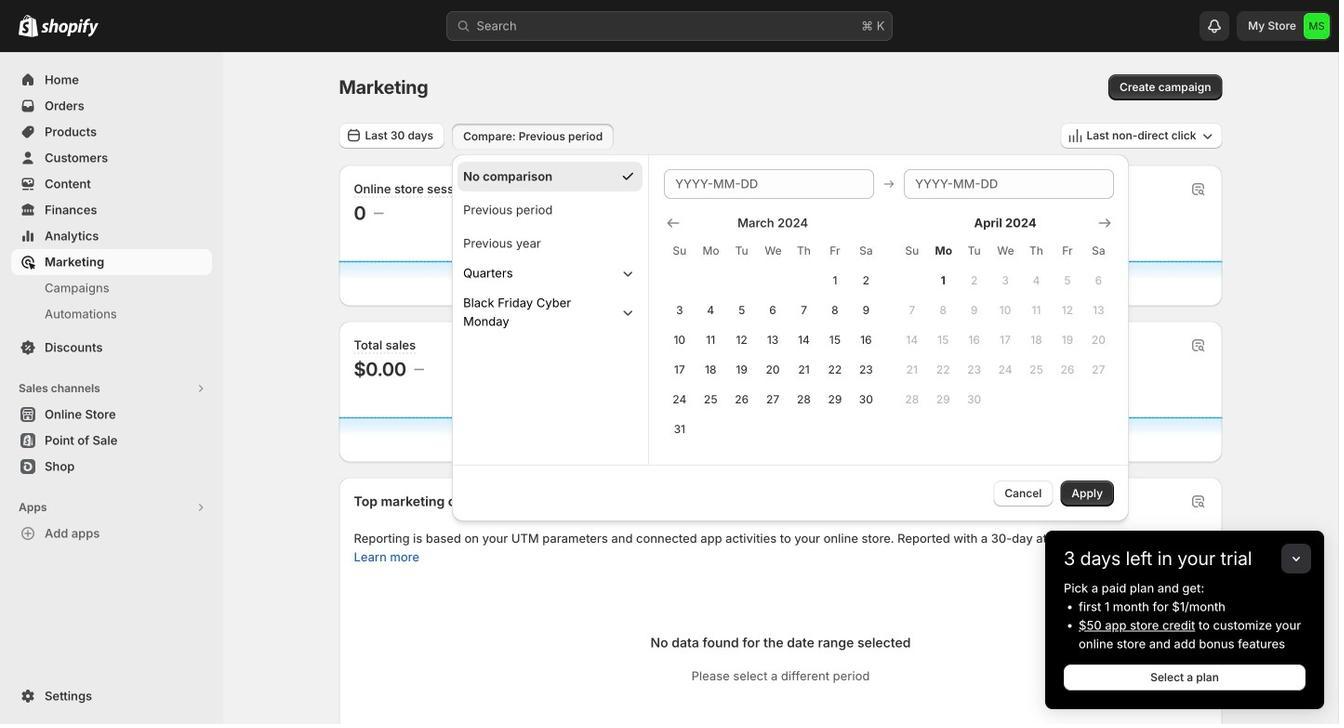 Task type: describe. For each thing, give the bounding box(es) containing it.
1 grid from the left
[[664, 214, 882, 444]]

shopify image
[[41, 18, 99, 37]]

YYYY-MM-DD text field
[[664, 169, 874, 199]]

2 grid from the left
[[897, 214, 1114, 415]]



Task type: locate. For each thing, give the bounding box(es) containing it.
0 horizontal spatial grid
[[664, 214, 882, 444]]

shopify image
[[19, 15, 38, 37]]

1 horizontal spatial grid
[[897, 214, 1114, 415]]

grid
[[664, 214, 882, 444], [897, 214, 1114, 415]]

my store image
[[1304, 13, 1330, 39]]



Task type: vqa. For each thing, say whether or not it's contained in the screenshot.
rightmost GRID
yes



